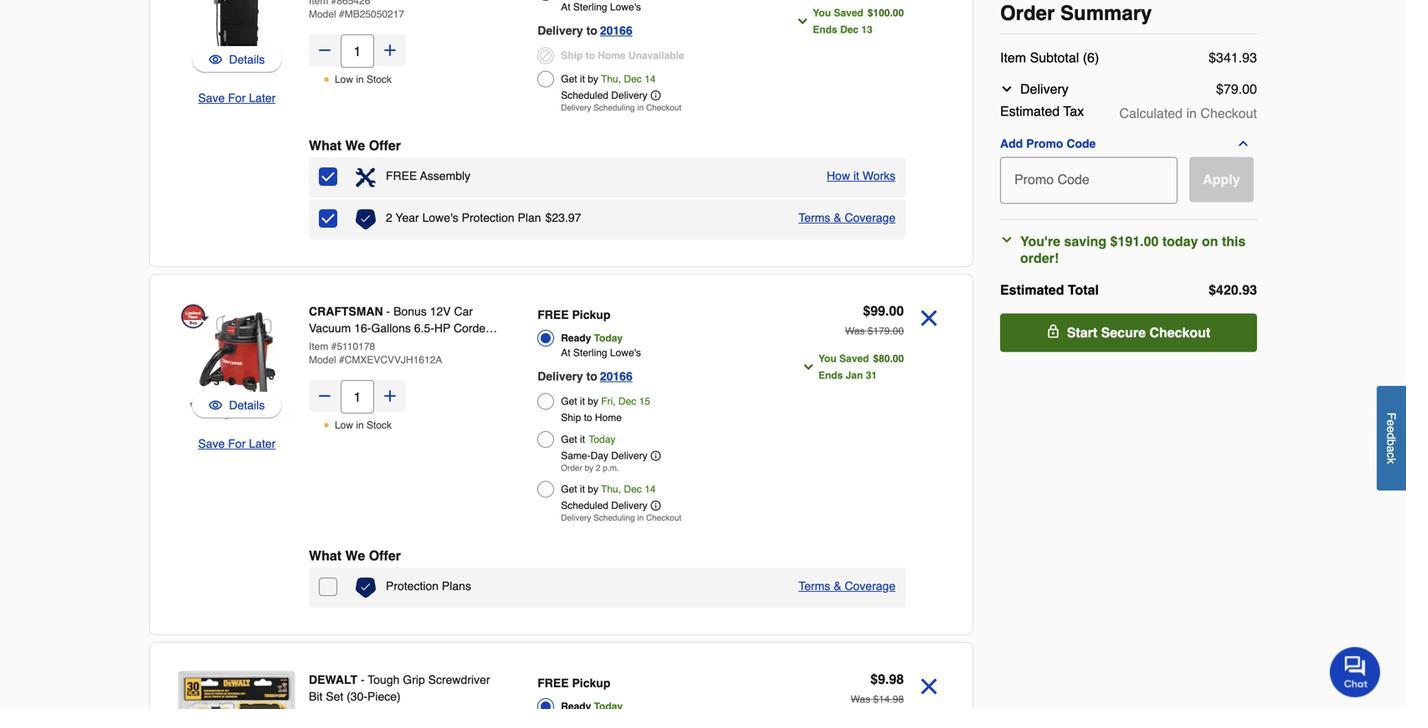 Task type: vqa. For each thing, say whether or not it's contained in the screenshot.
the rightmost the keep
no



Task type: locate. For each thing, give the bounding box(es) containing it.
1 vertical spatial today
[[589, 434, 616, 445]]

$ 9 . 98 was $ 14 . 98
[[851, 671, 904, 705]]

0 vertical spatial 2
[[386, 211, 392, 224]]

2 get it by thu, dec 14 from the top
[[561, 483, 656, 495]]

later for same-
[[249, 437, 276, 450]]

delivery scheduling in checkout
[[561, 103, 682, 113], [561, 513, 682, 523]]

remove item image right 179 on the right
[[914, 303, 944, 333]]

home left unavailable
[[598, 50, 626, 62]]

it up ship to home
[[580, 396, 585, 407]]

you
[[813, 7, 831, 19], [819, 353, 837, 365]]

it inside button
[[854, 169, 860, 183]]

97
[[568, 211, 581, 224]]

you inside you saved $ 100 .00 ends dec 13
[[813, 7, 831, 19]]

2 stock from the top
[[367, 419, 392, 431]]

save for later down quickview image
[[198, 91, 276, 105]]

on
[[1202, 234, 1219, 249]]

15
[[639, 396, 650, 407]]

.00 inside you saved $ 80 .00 ends jan 31
[[890, 353, 904, 365]]

2 low from the top
[[335, 419, 353, 431]]

low in stock
[[335, 74, 392, 85], [335, 419, 392, 431]]

9
[[878, 671, 886, 687]]

thu, down ship to home unavailable
[[601, 73, 621, 85]]

scheduling down ship to home unavailable
[[594, 103, 635, 113]]

2 20166 button from the top
[[600, 366, 633, 386]]

2 free pickup from the top
[[538, 676, 611, 690]]

was inside $ 9 . 98 was $ 14 . 98
[[851, 694, 871, 705]]

what we offer up protection plans
[[309, 548, 401, 563]]

1 free pickup from the top
[[538, 308, 611, 321]]

terms & coverage for 2 year lowe's protection plan
[[799, 211, 896, 224]]

protection left plan
[[462, 211, 515, 224]]

at sterling lowe's down ready today
[[561, 347, 641, 359]]

scheduled
[[561, 90, 609, 101], [561, 500, 609, 512]]

get it by thu, dec 14 down ship to home unavailable
[[561, 73, 656, 85]]

1 low in stock from the top
[[335, 74, 392, 85]]

year
[[396, 211, 419, 224]]

$ 420 . 93
[[1209, 282, 1258, 298]]

$
[[868, 7, 873, 19], [1209, 50, 1217, 65], [1217, 81, 1224, 97], [546, 211, 552, 224], [1209, 282, 1217, 298], [863, 303, 871, 319], [868, 325, 873, 337], [873, 353, 879, 365], [871, 671, 878, 687], [873, 694, 879, 705]]

2 info image from the top
[[651, 451, 661, 461]]

0 vertical spatial saved
[[834, 7, 864, 19]]

to up ship to home unavailable
[[587, 24, 598, 37]]

1 what from the top
[[309, 138, 342, 153]]

0 vertical spatial order
[[1000, 2, 1055, 25]]

b
[[1385, 439, 1399, 446]]

terms
[[799, 211, 831, 224], [799, 579, 831, 593]]

today up same-day delivery
[[589, 434, 616, 445]]

ship right block image
[[561, 50, 583, 62]]

at down "ready"
[[561, 347, 571, 359]]

coverage for 2 year lowe's protection plan
[[845, 211, 896, 224]]

same-day delivery
[[561, 450, 648, 462]]

save down quickview image
[[198, 91, 225, 105]]

at
[[561, 1, 571, 13], [561, 347, 571, 359]]

1 vertical spatial delivery scheduling in checkout
[[561, 513, 682, 523]]

0 vertical spatial remove item image
[[914, 303, 944, 333]]

quickview image
[[209, 51, 222, 68]]

1 vertical spatial at
[[561, 347, 571, 359]]

100
[[873, 7, 890, 19]]

1 info image from the top
[[651, 90, 661, 100]]

23
[[552, 211, 565, 224]]

1 vertical spatial 20166
[[600, 370, 633, 383]]

1 details from the top
[[229, 53, 265, 66]]

1 low from the top
[[335, 74, 353, 85]]

2 & from the top
[[834, 579, 842, 593]]

2 terms from the top
[[799, 579, 831, 593]]

93 right '420'
[[1243, 282, 1258, 298]]

get it by thu, dec 14
[[561, 73, 656, 85], [561, 483, 656, 495]]

1 terms & coverage from the top
[[799, 211, 896, 224]]

1 vertical spatial ship
[[561, 412, 581, 424]]

a
[[1385, 446, 1399, 452]]

1 delivery scheduling in checkout from the top
[[561, 103, 682, 113]]

0 vertical spatial scheduling
[[594, 103, 635, 113]]

protection plan filled image left year
[[356, 209, 376, 229]]

what for scheduled delivery
[[309, 138, 342, 153]]

0 vertical spatial home
[[598, 50, 626, 62]]

1 vertical spatial 14
[[645, 483, 656, 495]]

0 horizontal spatial protection
[[386, 579, 439, 593]]

minus image for stepper number input field with increment and decrement buttons number field
[[316, 388, 333, 404]]

0 vertical spatial model
[[309, 8, 336, 20]]

20166 for ship to home unavailable
[[600, 24, 633, 37]]

in
[[356, 74, 364, 85], [637, 103, 644, 113], [1187, 105, 1197, 121], [356, 419, 364, 431], [637, 513, 644, 523]]

$191.00
[[1111, 234, 1159, 249]]

offer for scheduled delivery
[[369, 138, 401, 153]]

at up ship to home unavailable
[[561, 1, 571, 13]]

1 horizontal spatial order
[[1000, 2, 1055, 25]]

1 vertical spatial save for later
[[198, 437, 276, 450]]

by left fri,
[[588, 396, 599, 407]]

- up (30- at the left of the page
[[361, 673, 365, 687]]

low in stock for stepper number input field with increment and decrement buttons number field
[[335, 74, 392, 85]]

assembly image
[[356, 167, 376, 188]]

1 vertical spatial order
[[561, 463, 583, 473]]

420
[[1217, 282, 1239, 298]]

model down wet/dry
[[309, 354, 336, 366]]

coverage for protection plans
[[845, 579, 896, 593]]

.
[[1239, 50, 1243, 65], [565, 211, 568, 224], [1239, 282, 1243, 298], [886, 671, 889, 687], [890, 694, 893, 705]]

ends
[[813, 24, 838, 36], [819, 370, 843, 381]]

at sterling lowe's
[[561, 1, 641, 13], [561, 347, 641, 359]]

0 vertical spatial &
[[834, 211, 842, 224]]

1 vertical spatial info image
[[651, 451, 661, 461]]

ship up get it today
[[561, 412, 581, 424]]

0 vertical spatial at
[[561, 1, 571, 13]]

93 right 341
[[1243, 50, 1258, 65]]

you for you saved $ 100 .00 ends dec 13
[[813, 7, 831, 19]]

0 horizontal spatial 2
[[386, 211, 392, 224]]

3 get from the top
[[561, 434, 577, 445]]

1 what we offer from the top
[[309, 138, 401, 153]]

1 vertical spatial 93
[[1243, 282, 1258, 298]]

1 save for later button from the top
[[198, 90, 276, 106]]

saved up '13'
[[834, 7, 864, 19]]

get
[[561, 73, 577, 85], [561, 396, 577, 407], [561, 434, 577, 445], [561, 483, 577, 495]]

you inside you saved $ 80 .00 ends jan 31
[[819, 353, 837, 365]]

remove item image right 9
[[914, 671, 944, 702]]

1 model from the top
[[309, 8, 336, 20]]

wet/dry
[[309, 338, 351, 352]]

2 vertical spatial 14
[[879, 694, 890, 705]]

protection plan filled image
[[356, 209, 376, 229], [356, 578, 376, 598]]

1 vertical spatial low
[[335, 419, 353, 431]]

1 later from the top
[[249, 91, 276, 105]]

lowe's down ready today
[[610, 347, 641, 359]]

chevron down image
[[796, 15, 810, 28], [1000, 82, 1014, 96], [1000, 233, 1014, 247], [802, 360, 815, 374]]

ends inside you saved $ 100 .00 ends dec 13
[[813, 24, 838, 36]]

1 vertical spatial was
[[851, 694, 871, 705]]

2 scheduled from the top
[[561, 500, 609, 512]]

plus image
[[382, 42, 399, 59], [382, 388, 399, 404]]

saved for jan
[[840, 353, 869, 365]]

info image for ship to home
[[651, 451, 661, 461]]

code
[[1067, 137, 1096, 150]]

1 vertical spatial offer
[[369, 548, 401, 563]]

0 vertical spatial low
[[335, 74, 353, 85]]

home
[[598, 50, 626, 62], [595, 412, 622, 424]]

save for later for same-day delivery
[[198, 437, 276, 450]]

2 details from the top
[[229, 399, 265, 412]]

0 vertical spatial scheduled
[[561, 90, 609, 101]]

what for same-day delivery
[[309, 548, 342, 563]]

1 vertical spatial what we offer
[[309, 548, 401, 563]]

you for you saved $ 80 .00 ends jan 31
[[819, 353, 837, 365]]

20166 button up fri,
[[600, 366, 633, 386]]

1 vertical spatial item
[[309, 341, 328, 352]]

save for later button
[[198, 90, 276, 106], [198, 435, 276, 452]]

1 save from the top
[[198, 91, 225, 105]]

0 vertical spatial option group
[[538, 0, 770, 117]]

1 protection plan filled image from the top
[[356, 209, 376, 229]]

1 thu, from the top
[[601, 73, 621, 85]]

by down order by 2 p.m.
[[588, 483, 599, 495]]

1 at sterling lowe's from the top
[[561, 1, 641, 13]]

minus image for stepper number input field with increment and decrement buttons number field
[[316, 42, 333, 59]]

by
[[588, 73, 599, 85], [588, 396, 599, 407], [585, 463, 594, 473], [588, 483, 599, 495]]

2 remove item image from the top
[[914, 671, 944, 702]]

vacuum
[[309, 321, 351, 335], [385, 338, 427, 352]]

None text field
[[1007, 157, 1170, 194]]

item up accessories
[[309, 341, 328, 352]]

free pickup inside option group
[[538, 308, 611, 321]]

bullet image
[[323, 76, 330, 83]]

delivery to 20166 up the get it by fri, dec 15
[[538, 370, 633, 383]]

d
[[1385, 433, 1399, 439]]

dec down ship to home unavailable
[[624, 73, 642, 85]]

2 coverage from the top
[[845, 579, 896, 593]]

1 vertical spatial terms & coverage
[[799, 579, 896, 593]]

1 93 from the top
[[1243, 50, 1258, 65]]

stock
[[367, 74, 392, 85], [367, 419, 392, 431]]

protection plan filled image left protection plans
[[356, 578, 376, 598]]

scheduled delivery
[[561, 90, 648, 101], [561, 500, 648, 512]]

save for later button down quickview image
[[198, 90, 276, 106]]

0 vertical spatial plus image
[[382, 42, 399, 59]]

coverage
[[845, 211, 896, 224], [845, 579, 896, 593]]

2 save for later from the top
[[198, 437, 276, 450]]

save
[[198, 91, 225, 105], [198, 437, 225, 450]]

20166 up fri,
[[600, 370, 633, 383]]

was inside $ 99 .00 was $ 179 .00
[[845, 325, 865, 337]]

it up the same-
[[580, 434, 585, 445]]

2 what we offer from the top
[[309, 548, 401, 563]]

get up the same-
[[561, 434, 577, 445]]

93 for $ 420 . 93
[[1243, 282, 1258, 298]]

1 vertical spatial delivery to 20166
[[538, 370, 633, 383]]

1 stock from the top
[[367, 74, 392, 85]]

ends left '13'
[[813, 24, 838, 36]]

2 delivery to 20166 from the top
[[538, 370, 633, 383]]

2 terms & coverage from the top
[[799, 579, 896, 593]]

to up the get it by fri, dec 15
[[587, 370, 598, 383]]

order!
[[1021, 250, 1059, 266]]

low right bullet icon
[[335, 74, 353, 85]]

1 coverage from the top
[[845, 211, 896, 224]]

sterling down ready today
[[573, 347, 607, 359]]

it down order by 2 p.m.
[[580, 483, 585, 495]]

save for later
[[198, 91, 276, 105], [198, 437, 276, 450]]

assembly
[[420, 169, 471, 183]]

get it by thu, dec 14 down p.m. at bottom left
[[561, 483, 656, 495]]

add promo code link
[[1000, 137, 1258, 150]]

0 vertical spatial pickup
[[572, 308, 611, 321]]

1 ship from the top
[[561, 50, 583, 62]]

save for scheduled delivery
[[198, 91, 225, 105]]

scheduled down order by 2 p.m.
[[561, 500, 609, 512]]

ship to home
[[561, 412, 622, 424]]

saved inside you saved $ 100 .00 ends dec 13
[[834, 7, 864, 19]]

ship for ship to home unavailable
[[561, 50, 583, 62]]

0 vertical spatial was
[[845, 325, 865, 337]]

1 e from the top
[[1385, 420, 1399, 426]]

how
[[827, 169, 850, 183]]

offer up assembly icon at the left
[[369, 138, 401, 153]]

14
[[645, 73, 656, 85], [645, 483, 656, 495], [879, 694, 890, 705]]

1 vertical spatial at sterling lowe's
[[561, 347, 641, 359]]

offer
[[369, 138, 401, 153], [369, 548, 401, 563]]

2 save for later button from the top
[[198, 435, 276, 452]]

scheduled delivery down ship to home unavailable
[[561, 90, 648, 101]]

1 vertical spatial free pickup
[[538, 676, 611, 690]]

2 protection plan filled image from the top
[[356, 578, 376, 598]]

1 vertical spatial &
[[834, 579, 842, 593]]

option group containing delivery to
[[538, 0, 770, 117]]

details
[[229, 53, 265, 66], [229, 399, 265, 412]]

lowe's
[[610, 1, 641, 13], [422, 211, 459, 224], [610, 347, 641, 359]]

0 vertical spatial what
[[309, 138, 342, 153]]

offer up protection plans
[[369, 548, 401, 563]]

e up the b
[[1385, 426, 1399, 433]]

get up ship to home
[[561, 396, 577, 407]]

1 vertical spatial home
[[595, 412, 622, 424]]

2 sterling from the top
[[573, 347, 607, 359]]

14 down unavailable
[[645, 73, 656, 85]]

&
[[834, 211, 842, 224], [834, 579, 842, 593]]

block image
[[538, 47, 554, 64]]

checkout
[[646, 103, 682, 113], [1201, 105, 1258, 121], [1150, 325, 1211, 340], [646, 513, 682, 523]]

home for thu, dec 14
[[598, 50, 626, 62]]

scheduling for info image related to ship to home unavailable
[[594, 103, 635, 113]]

0 vertical spatial you
[[813, 7, 831, 19]]

low right bullet image
[[335, 419, 353, 431]]

e up the d
[[1385, 420, 1399, 426]]

0 vertical spatial get it by thu, dec 14
[[561, 73, 656, 85]]

20166 button
[[600, 21, 633, 41], [600, 366, 633, 386]]

1 20166 from the top
[[600, 24, 633, 37]]

start secure checkout
[[1067, 325, 1211, 340]]

estimated down order!
[[1000, 282, 1065, 298]]

2 model from the top
[[309, 354, 336, 366]]

1 vertical spatial scheduled
[[561, 500, 609, 512]]

0 vertical spatial sterling
[[573, 1, 607, 13]]

2 scheduling from the top
[[594, 513, 635, 523]]

you left the 100
[[813, 7, 831, 19]]

info image
[[651, 90, 661, 100], [651, 451, 661, 461], [651, 501, 661, 511]]

2 93 from the top
[[1243, 282, 1258, 298]]

1 vertical spatial we
[[345, 548, 365, 563]]

1 horizontal spatial -
[[386, 305, 390, 318]]

1 scheduling from the top
[[594, 103, 635, 113]]

terms & coverage
[[799, 211, 896, 224], [799, 579, 896, 593]]

what we offer up assembly icon at the left
[[309, 138, 401, 153]]

1 minus image from the top
[[316, 42, 333, 59]]

0 vertical spatial terms & coverage
[[799, 211, 896, 224]]

2 estimated from the top
[[1000, 282, 1065, 298]]

ends inside you saved $ 80 .00 ends jan 31
[[819, 370, 843, 381]]

0 horizontal spatial item
[[309, 341, 328, 352]]

details right quickview icon
[[229, 399, 265, 412]]

0 vertical spatial ends
[[813, 24, 838, 36]]

1 vertical spatial details
[[229, 399, 265, 412]]

0 vertical spatial for
[[228, 91, 246, 105]]

this
[[1222, 234, 1246, 249]]

today right "ready"
[[594, 332, 623, 344]]

details button
[[192, 46, 282, 73], [209, 51, 265, 68], [192, 392, 282, 419], [209, 397, 265, 414]]

93
[[1243, 50, 1258, 65], [1243, 282, 1258, 298]]

model left #mb25050217
[[309, 8, 336, 20]]

0 vertical spatial info image
[[651, 90, 661, 100]]

option group for bonus 12v car vacuum 16-gallons 6.5-hp corded wet/dry shop vacuum with accessories included image
[[538, 303, 770, 527]]

2 option group from the top
[[538, 303, 770, 527]]

1 vertical spatial plus image
[[382, 388, 399, 404]]

scheduled delivery for 3rd info image from the top
[[561, 500, 648, 512]]

details for ship to home unavailable
[[229, 53, 265, 66]]

0 vertical spatial terms & coverage button
[[799, 209, 896, 226]]

plus image for stepper number input field with increment and decrement buttons number field
[[382, 388, 399, 404]]

1 vertical spatial remove item image
[[914, 671, 944, 702]]

get down ship to home unavailable
[[561, 73, 577, 85]]

2 vertical spatial lowe's
[[610, 347, 641, 359]]

0 horizontal spatial -
[[361, 673, 365, 687]]

model inside item #5110178 model #cmxevcvvjh1612a
[[309, 354, 336, 366]]

0 vertical spatial save
[[198, 91, 225, 105]]

estimated up the promo
[[1000, 103, 1060, 119]]

thu, down p.m. at bottom left
[[601, 483, 621, 495]]

secure image
[[1047, 324, 1061, 338]]

2 low in stock from the top
[[335, 419, 392, 431]]

- up gallons
[[386, 305, 390, 318]]

1 vertical spatial get it by thu, dec 14
[[561, 483, 656, 495]]

1 vertical spatial sterling
[[573, 347, 607, 359]]

delivery
[[538, 24, 583, 37], [1021, 81, 1069, 97], [611, 90, 648, 101], [561, 103, 591, 113], [538, 370, 583, 383], [611, 450, 648, 462], [611, 500, 648, 512], [561, 513, 591, 523]]

delivery to 20166 up ship to home unavailable
[[538, 24, 633, 37]]

bonus 12v car vacuum 16-gallons 6.5-hp corded wet/dry shop vacuum with accessories included
[[309, 305, 492, 368]]

2 offer from the top
[[369, 548, 401, 563]]

1 for from the top
[[228, 91, 246, 105]]

for down john mclemore signature series 730-sq in black gas smoker image
[[228, 91, 246, 105]]

1 vertical spatial protection plan filled image
[[356, 578, 376, 598]]

0 vertical spatial 20166 button
[[600, 21, 633, 41]]

1 vertical spatial you
[[819, 353, 837, 365]]

2 get from the top
[[561, 396, 577, 407]]

2 vertical spatial free
[[538, 676, 569, 690]]

minus image up bullet icon
[[316, 42, 333, 59]]

1 vertical spatial protection
[[386, 579, 439, 593]]

1 offer from the top
[[369, 138, 401, 153]]

ship for ship to home
[[561, 412, 581, 424]]

1 vertical spatial 2
[[596, 463, 601, 473]]

0 vertical spatial 98
[[889, 671, 904, 687]]

save for later down quickview icon
[[198, 437, 276, 450]]

chevron down image left you're
[[1000, 233, 1014, 247]]

0 horizontal spatial order
[[561, 463, 583, 473]]

1 vertical spatial later
[[249, 437, 276, 450]]

lowe's up ship to home unavailable
[[610, 1, 641, 13]]

delivery to 20166 for ship to home unavailable
[[538, 24, 633, 37]]

today
[[594, 332, 623, 344], [589, 434, 616, 445]]

0 vertical spatial free
[[386, 169, 417, 183]]

2 plus image from the top
[[382, 388, 399, 404]]

terms & coverage for protection plans
[[799, 579, 896, 593]]

2 vertical spatial info image
[[651, 501, 661, 511]]

protection plan filled image for 2 year lowe's protection plan
[[356, 209, 376, 229]]

saved for dec
[[834, 7, 864, 19]]

0 vertical spatial low in stock
[[335, 74, 392, 85]]

1 scheduled delivery from the top
[[561, 90, 648, 101]]

craftsman -
[[309, 305, 394, 318]]

20166 button up ship to home unavailable
[[600, 21, 633, 41]]

2 terms & coverage button from the top
[[799, 578, 896, 594]]

0 vertical spatial protection plan filled image
[[356, 209, 376, 229]]

0 vertical spatial what we offer
[[309, 138, 401, 153]]

14 down same-day delivery
[[645, 483, 656, 495]]

option group
[[538, 0, 770, 117], [538, 303, 770, 527]]

3 info image from the top
[[651, 501, 661, 511]]

-
[[386, 305, 390, 318], [361, 673, 365, 687]]

1 vertical spatial save
[[198, 437, 225, 450]]

how it works
[[827, 169, 896, 183]]

1 at from the top
[[561, 1, 571, 13]]

for down bonus 12v car vacuum 16-gallons 6.5-hp corded wet/dry shop vacuum with accessories included image
[[228, 437, 246, 450]]

dec left 15 on the left of the page
[[619, 396, 637, 407]]

chat invite button image
[[1330, 646, 1381, 697]]

0 vertical spatial later
[[249, 91, 276, 105]]

1 vertical spatial for
[[228, 437, 246, 450]]

what
[[309, 138, 342, 153], [309, 548, 342, 563]]

bullet image
[[323, 422, 330, 429]]

. for $ 9 . 98 was $ 14 . 98
[[886, 671, 889, 687]]

179
[[873, 325, 890, 337]]

1 vertical spatial low in stock
[[335, 419, 392, 431]]

2 scheduled delivery from the top
[[561, 500, 648, 512]]

at sterling lowe's up ship to home unavailable
[[561, 1, 641, 13]]

details right quickview image
[[229, 53, 265, 66]]

1 estimated from the top
[[1000, 103, 1060, 119]]

1 horizontal spatial 2
[[596, 463, 601, 473]]

scheduling down p.m. at bottom left
[[594, 513, 635, 523]]

for
[[228, 91, 246, 105], [228, 437, 246, 450]]

1 save for later from the top
[[198, 91, 276, 105]]

14 down 9
[[879, 694, 890, 705]]

1 delivery to 20166 from the top
[[538, 24, 633, 37]]

2 down day
[[596, 463, 601, 473]]

ready
[[561, 332, 591, 344]]

0 vertical spatial delivery to 20166
[[538, 24, 633, 37]]

it right the how at the top of the page
[[854, 169, 860, 183]]

1 20166 button from the top
[[600, 21, 633, 41]]

saved up jan
[[840, 353, 869, 365]]

$ inside you saved $ 100 .00 ends dec 13
[[868, 7, 873, 19]]

20166
[[600, 24, 633, 37], [600, 370, 633, 383]]

dec left '13'
[[840, 24, 859, 36]]

details for ship to home
[[229, 399, 265, 412]]

2 later from the top
[[249, 437, 276, 450]]

you left 80
[[819, 353, 837, 365]]

2 20166 from the top
[[600, 370, 633, 383]]

sterling
[[573, 1, 607, 13], [573, 347, 607, 359]]

home down fri,
[[595, 412, 622, 424]]

1 option group from the top
[[538, 0, 770, 117]]

get down order by 2 p.m.
[[561, 483, 577, 495]]

1 horizontal spatial protection
[[462, 211, 515, 224]]

1 & from the top
[[834, 211, 842, 224]]

option group containing free pickup
[[538, 303, 770, 527]]

1 vertical spatial what
[[309, 548, 342, 563]]

2 ship from the top
[[561, 412, 581, 424]]

chevron down image left jan
[[802, 360, 815, 374]]

what we offer for same-day delivery
[[309, 548, 401, 563]]

minus image
[[316, 42, 333, 59], [316, 388, 333, 404]]

save down quickview icon
[[198, 437, 225, 450]]

2 left year
[[386, 211, 392, 224]]

1 vertical spatial stock
[[367, 419, 392, 431]]

2 what from the top
[[309, 548, 342, 563]]

terms & coverage button for protection plans
[[799, 578, 896, 594]]

accessories
[[309, 355, 372, 368]]

lowe's right year
[[422, 211, 459, 224]]

1 scheduled from the top
[[561, 90, 609, 101]]

.00
[[890, 7, 904, 19], [1239, 81, 1258, 97], [886, 303, 904, 319], [890, 325, 904, 337], [890, 353, 904, 365]]

vacuum up wet/dry
[[309, 321, 351, 335]]

order down the same-
[[561, 463, 583, 473]]

0 vertical spatial 20166
[[600, 24, 633, 37]]

2 minus image from the top
[[316, 388, 333, 404]]

checkout inside "button"
[[1150, 325, 1211, 340]]

low in stock for stepper number input field with increment and decrement buttons number field
[[335, 419, 392, 431]]

- for tough
[[361, 673, 365, 687]]

20166 up ship to home unavailable
[[600, 24, 633, 37]]

pickup inside option group
[[572, 308, 611, 321]]

shop
[[354, 338, 382, 352]]

item left subtotal
[[1000, 50, 1027, 65]]

vacuum up included
[[385, 338, 427, 352]]

hp
[[434, 321, 451, 335]]

1 plus image from the top
[[382, 42, 399, 59]]

start
[[1067, 325, 1098, 340]]

1 vertical spatial option group
[[538, 303, 770, 527]]

0 vertical spatial minus image
[[316, 42, 333, 59]]

$ inside you saved $ 80 .00 ends jan 31
[[873, 353, 879, 365]]

item inside item #5110178 model #cmxevcvvjh1612a
[[309, 341, 328, 352]]

0 vertical spatial 14
[[645, 73, 656, 85]]

for for same-day delivery
[[228, 437, 246, 450]]

0 vertical spatial scheduled delivery
[[561, 90, 648, 101]]

1 vertical spatial coverage
[[845, 579, 896, 593]]

remove item image
[[914, 303, 944, 333], [914, 671, 944, 702]]

0 vertical spatial -
[[386, 305, 390, 318]]

1 terms & coverage button from the top
[[799, 209, 896, 226]]

scheduled down ship to home unavailable
[[561, 90, 609, 101]]

john mclemore signature series 730-sq in black gas smoker image
[[177, 0, 297, 76]]

saved inside you saved $ 80 .00 ends jan 31
[[840, 353, 869, 365]]

protection left plans
[[386, 579, 439, 593]]

1 terms from the top
[[799, 211, 831, 224]]

1 pickup from the top
[[572, 308, 611, 321]]

delivery scheduling in checkout down ship to home unavailable
[[561, 103, 682, 113]]

0 vertical spatial thu,
[[601, 73, 621, 85]]

0 vertical spatial ship
[[561, 50, 583, 62]]

2 we from the top
[[345, 548, 365, 563]]

(6)
[[1083, 50, 1100, 65]]

2 save from the top
[[198, 437, 225, 450]]

1 vertical spatial terms
[[799, 579, 831, 593]]

1 horizontal spatial vacuum
[[385, 338, 427, 352]]

dec inside you saved $ 100 .00 ends dec 13
[[840, 24, 859, 36]]

terms & coverage button for 2 year lowe's protection plan
[[799, 209, 896, 226]]

ends left jan
[[819, 370, 843, 381]]

1 we from the top
[[345, 138, 365, 153]]

2 for from the top
[[228, 437, 246, 450]]



Task type: describe. For each thing, give the bounding box(es) containing it.
craftsman
[[309, 305, 383, 318]]

offer for same-day delivery
[[369, 548, 401, 563]]

2 year lowe's protection plan $ 23 . 97
[[386, 211, 581, 224]]

later for scheduled
[[249, 91, 276, 105]]

Stepper number input field with increment and decrement buttons number field
[[341, 34, 374, 68]]

tax
[[1064, 103, 1084, 119]]

set
[[326, 690, 343, 703]]

save for same-day delivery
[[198, 437, 225, 450]]

save for later button for scheduled delivery
[[198, 90, 276, 106]]

add promo code
[[1000, 137, 1096, 150]]

stock for stepper number input field with increment and decrement buttons number field
[[367, 74, 392, 85]]

ready today
[[561, 332, 623, 344]]

piece)
[[368, 690, 401, 703]]

ends for ends dec 13
[[813, 24, 838, 36]]

home for today
[[595, 412, 622, 424]]

model #mb25050217
[[309, 8, 404, 20]]

tough grip screwdriver bit set (30-piece)
[[309, 673, 490, 703]]

2 at sterling lowe's from the top
[[561, 347, 641, 359]]

get it by fri, dec 15
[[561, 396, 650, 407]]

item subtotal (6)
[[1000, 50, 1100, 65]]

p.m.
[[603, 463, 619, 473]]

20166 button for ship to home unavailable
[[600, 21, 633, 41]]

order by 2 p.m.
[[561, 463, 619, 473]]

promo
[[1027, 137, 1064, 150]]

80
[[879, 353, 890, 365]]

k
[[1385, 458, 1399, 464]]

plan
[[518, 211, 541, 224]]

to right block image
[[586, 50, 595, 62]]

free assembly
[[386, 169, 471, 183]]

you saved $ 100 .00 ends dec 13
[[813, 7, 904, 36]]

dewalt -
[[309, 673, 368, 687]]

what we offer for scheduled delivery
[[309, 138, 401, 153]]

& for 2 year lowe's protection plan
[[834, 211, 842, 224]]

you're
[[1021, 234, 1061, 249]]

to up get it today
[[584, 412, 592, 424]]

we for same-day delivery
[[345, 548, 365, 563]]

79
[[1224, 81, 1239, 97]]

you saved $ 80 .00 ends jan 31
[[819, 353, 904, 381]]

$ 341 . 93
[[1209, 50, 1258, 65]]

bonus 12v car vacuum 16-gallons 6.5-hp corded wet/dry shop vacuum with accessories included image
[[177, 301, 297, 422]]

1 vertical spatial free
[[538, 308, 569, 321]]

item for item #5110178 model #cmxevcvvjh1612a
[[309, 341, 328, 352]]

order summary
[[1000, 2, 1152, 25]]

order for order summary
[[1000, 2, 1055, 25]]

#cmxevcvvjh1612a
[[339, 354, 442, 366]]

estimated total
[[1000, 282, 1099, 298]]

c
[[1385, 452, 1399, 458]]

day
[[591, 450, 609, 462]]

chevron down image inside you're saving  $191.00  today on this order! link
[[1000, 233, 1014, 247]]

scheduled delivery for info image related to ship to home unavailable
[[561, 90, 648, 101]]

delivery to 20166 for ship to home
[[538, 370, 633, 383]]

saving
[[1064, 234, 1107, 249]]

Low in Stock number field
[[341, 380, 374, 414]]

calculated in checkout
[[1120, 105, 1258, 121]]

. for $ 341 . 93
[[1239, 50, 1243, 65]]

13
[[862, 24, 873, 36]]

for for scheduled delivery
[[228, 91, 246, 105]]

start secure checkout button
[[1000, 314, 1258, 352]]

ship to home unavailable
[[561, 50, 685, 62]]

341
[[1217, 50, 1239, 65]]

item #5110178 model #cmxevcvvjh1612a
[[309, 341, 442, 366]]

order for order by 2 p.m.
[[561, 463, 583, 473]]

1 vertical spatial 98
[[893, 694, 904, 705]]

screwdriver
[[428, 673, 490, 687]]

16-
[[354, 321, 371, 335]]

how it works button
[[827, 167, 896, 184]]

included
[[375, 355, 420, 368]]

20166 for ship to home
[[600, 370, 633, 383]]

by down day
[[585, 463, 594, 473]]

works
[[863, 169, 896, 183]]

1 get it by thu, dec 14 from the top
[[561, 73, 656, 85]]

low for stepper number input field with increment and decrement buttons number field
[[335, 419, 353, 431]]

93 for $ 341 . 93
[[1243, 50, 1258, 65]]

today
[[1163, 234, 1198, 249]]

$ 99 .00 was $ 179 .00
[[845, 303, 904, 337]]

6.5-
[[414, 321, 434, 335]]

terms for protection plans
[[799, 579, 831, 593]]

0 vertical spatial today
[[594, 332, 623, 344]]

stock for stepper number input field with increment and decrement buttons number field
[[367, 419, 392, 431]]

bit
[[309, 690, 323, 703]]

protection plan filled image for protection plans
[[356, 578, 376, 598]]

dec down same-day delivery
[[624, 483, 642, 495]]

same-
[[561, 450, 591, 462]]

low for stepper number input field with increment and decrement buttons number field
[[335, 74, 353, 85]]

tough grip screwdriver bit set (30-piece) image
[[177, 670, 297, 709]]

scheduling for 3rd info image from the top
[[594, 513, 635, 523]]

secure
[[1101, 325, 1146, 340]]

0 vertical spatial vacuum
[[309, 321, 351, 335]]

1 sterling from the top
[[573, 1, 607, 13]]

grip
[[403, 673, 425, 687]]

quickview image
[[209, 397, 222, 414]]

estimated for estimated total
[[1000, 282, 1065, 298]]

dewalt
[[309, 673, 358, 687]]

chevron down image left you saved $ 100 .00 ends dec 13
[[796, 15, 810, 28]]

plus image for stepper number input field with increment and decrement buttons number field
[[382, 42, 399, 59]]

31
[[866, 370, 877, 381]]

14 inside $ 9 . 98 was $ 14 . 98
[[879, 694, 890, 705]]

#mb25050217
[[339, 8, 404, 20]]

. for $ 420 . 93
[[1239, 282, 1243, 298]]

bonus
[[394, 305, 427, 318]]

get it today
[[561, 434, 616, 445]]

chevron down image up estimated tax
[[1000, 82, 1014, 96]]

4 get from the top
[[561, 483, 577, 495]]

1 vertical spatial vacuum
[[385, 338, 427, 352]]

you're saving  $191.00  today on this order!
[[1021, 234, 1246, 266]]

save for later button for same-day delivery
[[198, 435, 276, 452]]

info image for ship to home unavailable
[[651, 90, 661, 100]]

0 vertical spatial lowe's
[[610, 1, 641, 13]]

item for item subtotal (6)
[[1000, 50, 1027, 65]]

0 vertical spatial protection
[[462, 211, 515, 224]]

with
[[430, 338, 451, 352]]

add
[[1000, 137, 1023, 150]]

we for scheduled delivery
[[345, 138, 365, 153]]

#5110178
[[331, 341, 375, 352]]

terms for 2 year lowe's protection plan
[[799, 211, 831, 224]]

chevron up image
[[1237, 137, 1250, 150]]

ends for ends jan 31
[[819, 370, 843, 381]]

- for bonus
[[386, 305, 390, 318]]

2 e from the top
[[1385, 426, 1399, 433]]

estimated for estimated tax
[[1000, 103, 1060, 119]]

1 vertical spatial lowe's
[[422, 211, 459, 224]]

2 delivery scheduling in checkout from the top
[[561, 513, 682, 523]]

tough
[[368, 673, 400, 687]]

summary
[[1061, 2, 1152, 25]]

fri,
[[601, 396, 616, 407]]

12v
[[430, 305, 451, 318]]

f
[[1385, 413, 1399, 420]]

plans
[[442, 579, 471, 593]]

unavailable
[[629, 50, 685, 62]]

.00 inside you saved $ 100 .00 ends dec 13
[[890, 7, 904, 19]]

calculated
[[1120, 105, 1183, 121]]

99
[[871, 303, 886, 319]]

it down ship to home unavailable
[[580, 73, 585, 85]]

& for protection plans
[[834, 579, 842, 593]]

2 at from the top
[[561, 347, 571, 359]]

1 remove item image from the top
[[914, 303, 944, 333]]

corded
[[454, 321, 492, 335]]

by down ship to home unavailable
[[588, 73, 599, 85]]

(30-
[[347, 690, 368, 703]]

f e e d b a c k button
[[1377, 386, 1407, 491]]

estimated tax
[[1000, 103, 1084, 119]]

2 thu, from the top
[[601, 483, 621, 495]]

protection plans
[[386, 579, 471, 593]]

1 get from the top
[[561, 73, 577, 85]]

option group for john mclemore signature series 730-sq in black gas smoker image
[[538, 0, 770, 117]]

save for later for scheduled delivery
[[198, 91, 276, 105]]

2 pickup from the top
[[572, 676, 611, 690]]

20166 button for ship to home
[[600, 366, 633, 386]]



